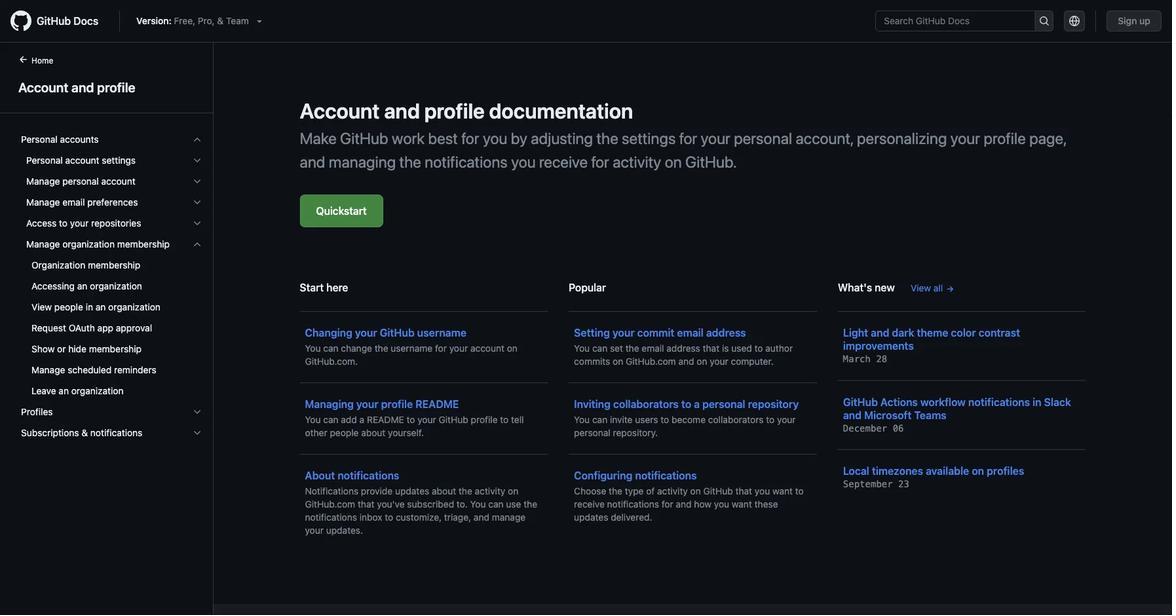 Task type: describe. For each thing, give the bounding box(es) containing it.
profile for account and profile
[[97, 79, 135, 95]]

organization membership
[[31, 260, 140, 271]]

manage
[[492, 512, 526, 523]]

accessing
[[31, 281, 75, 292]]

docs
[[74, 15, 98, 27]]

request oauth app approval link
[[16, 318, 208, 339]]

and inside configuring notifications choose the type of activity on github that you want to receive notifications for and how you want these updates delivered.
[[676, 499, 692, 510]]

contrast
[[979, 327, 1021, 339]]

1 horizontal spatial collaborators
[[709, 415, 764, 426]]

request
[[31, 323, 66, 334]]

notifications inside account and profile documentation make github work best for you by adjusting the settings for your personal account, personalizing your profile page, and managing the notifications you receive for activity on github.
[[425, 153, 508, 171]]

other
[[305, 428, 328, 439]]

show or hide membership link
[[16, 339, 208, 360]]

an for leave
[[59, 386, 69, 397]]

light and dark theme color contrast improvements march 28
[[844, 327, 1021, 365]]

the right "use"
[[524, 499, 538, 510]]

color
[[952, 327, 977, 339]]

triangle down image
[[254, 16, 265, 26]]

to inside dropdown button
[[59, 218, 68, 229]]

sc 9kayk9 0 image for settings
[[192, 155, 203, 166]]

delivered.
[[611, 512, 653, 523]]

github docs
[[37, 15, 98, 27]]

by
[[511, 129, 528, 148]]

manage scheduled reminders link
[[16, 360, 208, 381]]

personal accounts button
[[16, 129, 208, 150]]

organization down manage scheduled reminders
[[71, 386, 124, 397]]

add
[[341, 415, 357, 426]]

sc 9kayk9 0 image for subscriptions & notifications
[[192, 428, 203, 439]]

settings inside account and profile documentation make github work best for you by adjusting the settings for your personal account, personalizing your profile page, and managing the notifications you receive for activity on github.
[[622, 129, 676, 148]]

account for account and profile
[[18, 79, 69, 95]]

leave an organization link
[[16, 381, 208, 402]]

manage for manage email preferences
[[26, 197, 60, 208]]

account and profile link
[[16, 77, 197, 97]]

dark
[[893, 327, 915, 339]]

manage organization membership element containing organization membership
[[10, 255, 213, 402]]

receive inside account and profile documentation make github work best for you by adjusting the settings for your personal account, personalizing your profile page, and managing the notifications you receive for activity on github.
[[540, 153, 588, 171]]

new
[[875, 282, 896, 294]]

your inside about notifications notifications provide updates about the activity on github.com that you've subscribed to. you can use the notifications inbox to customize, triage, and manage your updates.
[[305, 526, 324, 536]]

manage organization membership
[[26, 239, 170, 250]]

personal accounts element containing personal account settings
[[10, 150, 213, 402]]

manage scheduled reminders
[[31, 365, 157, 376]]

activity inside about notifications notifications provide updates about the activity on github.com that you've subscribed to. you can use the notifications inbox to customize, triage, and manage your updates.
[[475, 486, 506, 497]]

profile left the page,
[[984, 129, 1027, 148]]

repository.
[[613, 428, 658, 439]]

github inside managing your profile readme you can add a readme to your github profile to tell other people about yourself.
[[439, 415, 469, 426]]

december 06 element
[[844, 423, 904, 434]]

and inside setting your commit email address you can set the email address that is used to author commits on github.com and on your computer.
[[679, 356, 695, 367]]

theme
[[918, 327, 949, 339]]

github inside configuring notifications choose the type of activity on github that you want to receive notifications for and how you want these updates delivered.
[[704, 486, 734, 497]]

reminders
[[114, 365, 157, 376]]

leave an organization
[[31, 386, 124, 397]]

can inside changing your github username you can change the username for your account on github.com.
[[323, 343, 339, 354]]

github inside changing your github username you can change the username for your account on github.com.
[[380, 327, 415, 339]]

membership inside dropdown button
[[117, 239, 170, 250]]

subscriptions
[[21, 428, 79, 439]]

notifications down type
[[608, 499, 660, 510]]

you've
[[377, 499, 405, 510]]

account,
[[796, 129, 854, 148]]

subscriptions & notifications button
[[16, 423, 208, 444]]

account inside changing your github username you can change the username for your account on github.com.
[[471, 343, 505, 354]]

adjusting
[[531, 129, 593, 148]]

use
[[506, 499, 522, 510]]

and up work at the top
[[384, 98, 420, 123]]

sc 9kayk9 0 image for manage email preferences
[[192, 197, 203, 208]]

documentation
[[490, 98, 634, 123]]

github inside github actions workflow notifications in slack and microsoft teams december 06
[[844, 396, 879, 408]]

the inside configuring notifications choose the type of activity on github that you want to receive notifications for and how you want these updates delivered.
[[609, 486, 623, 497]]

on inside local timezones available on profiles september 23
[[973, 465, 985, 478]]

actions
[[881, 396, 919, 408]]

updates inside configuring notifications choose the type of activity on github that you want to receive notifications for and how you want these updates delivered.
[[574, 512, 609, 523]]

configuring notifications choose the type of activity on github that you want to receive notifications for and how you want these updates delivered.
[[574, 470, 804, 523]]

2 vertical spatial membership
[[89, 344, 142, 355]]

commits
[[574, 356, 611, 367]]

march 28 element
[[844, 354, 888, 365]]

28
[[877, 354, 888, 365]]

you inside changing your github username you can change the username for your account on github.com.
[[305, 343, 321, 354]]

scheduled
[[68, 365, 112, 376]]

workflow
[[921, 396, 966, 408]]

you inside setting your commit email address you can set the email address that is used to author commits on github.com and on your computer.
[[574, 343, 590, 354]]

personalizing
[[858, 129, 948, 148]]

choose
[[574, 486, 607, 497]]

you left by
[[483, 129, 508, 148]]

accounts
[[60, 134, 99, 145]]

these
[[755, 499, 779, 510]]

organization up approval
[[108, 302, 161, 313]]

local timezones available on profiles september 23
[[844, 465, 1025, 490]]

people inside the view people in an organization link
[[54, 302, 83, 313]]

you inside the inviting collaborators to a personal repository you can invite users to become collaborators to your personal repository.
[[574, 415, 590, 426]]

version: free, pro, & team
[[136, 15, 249, 26]]

and down make
[[300, 153, 325, 171]]

type
[[625, 486, 644, 497]]

improvements
[[844, 340, 915, 352]]

hide
[[68, 344, 87, 355]]

slack
[[1045, 396, 1072, 408]]

personal for personal accounts
[[21, 134, 58, 145]]

can inside setting your commit email address you can set the email address that is used to author commits on github.com and on your computer.
[[593, 343, 608, 354]]

activity inside account and profile documentation make github work best for you by adjusting the settings for your personal account, personalizing your profile page, and managing the notifications you receive for activity on github.
[[613, 153, 662, 171]]

0 vertical spatial username
[[417, 327, 467, 339]]

make
[[300, 129, 337, 148]]

a inside managing your profile readme you can add a readme to your github profile to tell other people about yourself.
[[360, 415, 365, 426]]

search image
[[1040, 16, 1050, 26]]

the right adjusting
[[597, 129, 619, 148]]

on inside about notifications notifications provide updates about the activity on github.com that you've subscribed to. you can use the notifications inbox to customize, triage, and manage your updates.
[[508, 486, 519, 497]]

show or hide membership
[[31, 344, 142, 355]]

and inside light and dark theme color contrast improvements march 28
[[872, 327, 890, 339]]

commit
[[638, 327, 675, 339]]

you up these
[[755, 486, 771, 497]]

you inside managing your profile readme you can add a readme to your github profile to tell other people about yourself.
[[305, 415, 321, 426]]

team
[[226, 15, 249, 26]]

github.com inside about notifications notifications provide updates about the activity on github.com that you've subscribed to. you can use the notifications inbox to customize, triage, and manage your updates.
[[305, 499, 355, 510]]

the inside setting your commit email address you can set the email address that is used to author commits on github.com and on your computer.
[[626, 343, 640, 354]]

can inside the inviting collaborators to a personal repository you can invite users to become collaborators to your personal repository.
[[593, 415, 608, 426]]

setting
[[574, 327, 610, 339]]

personal accounts
[[21, 134, 99, 145]]

manage personal account
[[26, 176, 135, 187]]

managing your profile readme you can add a readme to your github profile to tell other people about yourself.
[[305, 398, 524, 439]]

app
[[97, 323, 113, 334]]

up
[[1140, 15, 1151, 26]]

used
[[732, 343, 753, 354]]

notifications
[[305, 486, 359, 497]]

to inside setting your commit email address you can set the email address that is used to author commits on github.com and on your computer.
[[755, 343, 763, 354]]

personal down the inviting
[[574, 428, 611, 439]]

managing
[[305, 398, 354, 411]]

preferences
[[87, 197, 138, 208]]

that inside about notifications notifications provide updates about the activity on github.com that you've subscribed to. you can use the notifications inbox to customize, triage, and manage your updates.
[[358, 499, 375, 510]]

become
[[672, 415, 706, 426]]

start here
[[300, 282, 348, 294]]

access to your repositories
[[26, 218, 141, 229]]

github docs link
[[10, 10, 109, 31]]

invite
[[610, 415, 633, 426]]

what's new
[[838, 282, 896, 294]]

how
[[695, 499, 712, 510]]

settings inside the 'personal account settings' "dropdown button"
[[102, 155, 136, 166]]

sc 9kayk9 0 image for manage personal account
[[192, 176, 203, 187]]

1 vertical spatial username
[[391, 343, 433, 354]]

1 horizontal spatial email
[[642, 343, 665, 354]]

timezones
[[873, 465, 924, 478]]

organization down organization membership link
[[90, 281, 142, 292]]



Task type: vqa. For each thing, say whether or not it's contained in the screenshot.
REMINDERS
yes



Task type: locate. For each thing, give the bounding box(es) containing it.
2 sc 9kayk9 0 image from the top
[[192, 239, 203, 250]]

1 vertical spatial settings
[[102, 155, 136, 166]]

a inside the inviting collaborators to a personal repository you can invite users to become collaborators to your personal repository.
[[694, 398, 700, 411]]

1 horizontal spatial a
[[694, 398, 700, 411]]

you
[[305, 343, 321, 354], [574, 343, 590, 354], [305, 415, 321, 426], [574, 415, 590, 426], [470, 499, 486, 510]]

0 vertical spatial account
[[65, 155, 99, 166]]

can up commits
[[593, 343, 608, 354]]

5 sc 9kayk9 0 image from the top
[[192, 407, 203, 418]]

1 vertical spatial &
[[82, 428, 88, 439]]

you up other
[[305, 415, 321, 426]]

profile up yourself.
[[381, 398, 413, 411]]

0 vertical spatial that
[[703, 343, 720, 354]]

want left these
[[732, 499, 753, 510]]

work
[[392, 129, 425, 148]]

yourself.
[[388, 428, 424, 439]]

1 sc 9kayk9 0 image from the top
[[192, 134, 203, 145]]

email right commit
[[678, 327, 704, 339]]

of
[[647, 486, 655, 497]]

can down the inviting
[[593, 415, 608, 426]]

here
[[327, 282, 348, 294]]

manage for manage organization membership
[[26, 239, 60, 250]]

you down the inviting
[[574, 415, 590, 426]]

0 vertical spatial collaborators
[[614, 398, 679, 411]]

1 sc 9kayk9 0 image from the top
[[192, 155, 203, 166]]

access
[[26, 218, 57, 229]]

september 23 element
[[844, 479, 910, 490]]

that inside setting your commit email address you can set the email address that is used to author commits on github.com and on your computer.
[[703, 343, 720, 354]]

0 horizontal spatial about
[[361, 428, 386, 439]]

about left yourself.
[[361, 428, 386, 439]]

address up 'is'
[[707, 327, 747, 339]]

personal inside 'manage personal account' dropdown button
[[62, 176, 99, 187]]

0 vertical spatial sc 9kayk9 0 image
[[192, 155, 203, 166]]

profile for managing your profile readme you can add a readme to your github profile to tell other people about yourself.
[[381, 398, 413, 411]]

about
[[361, 428, 386, 439], [432, 486, 456, 497]]

0 horizontal spatial a
[[360, 415, 365, 426]]

2 manage organization membership element from the top
[[10, 255, 213, 402]]

Search GitHub Docs search field
[[877, 11, 1036, 31]]

6 sc 9kayk9 0 image from the top
[[192, 428, 203, 439]]

0 horizontal spatial that
[[358, 499, 375, 510]]

configuring
[[574, 470, 633, 482]]

2 horizontal spatial that
[[736, 486, 753, 497]]

github.com inside setting your commit email address you can set the email address that is used to author commits on github.com and on your computer.
[[626, 356, 676, 367]]

1 vertical spatial readme
[[367, 415, 404, 426]]

people up oauth
[[54, 302, 83, 313]]

setting your commit email address you can set the email address that is used to author commits on github.com and on your computer.
[[574, 327, 793, 367]]

march
[[844, 354, 871, 365]]

1 personal accounts element from the top
[[10, 129, 213, 402]]

quickstart
[[316, 205, 367, 217]]

1 horizontal spatial github.com
[[626, 356, 676, 367]]

collaborators up users
[[614, 398, 679, 411]]

accessing an organization link
[[16, 276, 208, 297]]

0 horizontal spatial account
[[18, 79, 69, 95]]

profile up personal accounts dropdown button
[[97, 79, 135, 95]]

1 vertical spatial sc 9kayk9 0 image
[[192, 239, 203, 250]]

that inside configuring notifications choose the type of activity on github that you want to receive notifications for and how you want these updates delivered.
[[736, 486, 753, 497]]

account inside dropdown button
[[101, 176, 135, 187]]

1 vertical spatial that
[[736, 486, 753, 497]]

an for accessing
[[77, 281, 87, 292]]

sc 9kayk9 0 image inside access to your repositories dropdown button
[[192, 218, 203, 229]]

1 vertical spatial account
[[101, 176, 135, 187]]

subscribed
[[407, 499, 454, 510]]

receive down adjusting
[[540, 153, 588, 171]]

sc 9kayk9 0 image inside 'manage personal account' dropdown button
[[192, 176, 203, 187]]

personal
[[734, 129, 793, 148], [62, 176, 99, 187], [703, 398, 746, 411], [574, 428, 611, 439]]

manage inside dropdown button
[[26, 197, 60, 208]]

change
[[341, 343, 372, 354]]

updates down choose
[[574, 512, 609, 523]]

sc 9kayk9 0 image inside profiles dropdown button
[[192, 407, 203, 418]]

2 vertical spatial an
[[59, 386, 69, 397]]

0 vertical spatial an
[[77, 281, 87, 292]]

github actions workflow notifications in slack and microsoft teams december 06
[[844, 396, 1072, 434]]

notifications up updates.
[[305, 512, 357, 523]]

view people in an organization
[[31, 302, 161, 313]]

1 vertical spatial github.com
[[305, 499, 355, 510]]

sc 9kayk9 0 image for access to your repositories
[[192, 218, 203, 229]]

0 vertical spatial membership
[[117, 239, 170, 250]]

github.com down notifications
[[305, 499, 355, 510]]

changing
[[305, 327, 353, 339]]

receive inside configuring notifications choose the type of activity on github that you want to receive notifications for and how you want these updates delivered.
[[574, 499, 605, 510]]

and up the inviting collaborators to a personal repository you can invite users to become collaborators to your personal repository.
[[679, 356, 695, 367]]

home
[[31, 56, 53, 65]]

and right triage,
[[474, 512, 490, 523]]

membership down "repositories"
[[117, 239, 170, 250]]

1 vertical spatial account
[[300, 98, 380, 123]]

receive down choose
[[574, 499, 605, 510]]

github.com
[[626, 356, 676, 367], [305, 499, 355, 510]]

1 horizontal spatial that
[[703, 343, 720, 354]]

on inside changing your github username you can change the username for your account on github.com.
[[507, 343, 518, 354]]

2 sc 9kayk9 0 image from the top
[[192, 176, 203, 187]]

personal down the personal account settings
[[62, 176, 99, 187]]

notifications inside github actions workflow notifications in slack and microsoft teams december 06
[[969, 396, 1031, 408]]

the right "set"
[[626, 343, 640, 354]]

& down profiles dropdown button
[[82, 428, 88, 439]]

1 horizontal spatial people
[[330, 428, 359, 439]]

changing your github username you can change the username for your account on github.com.
[[305, 327, 518, 367]]

0 vertical spatial about
[[361, 428, 386, 439]]

organization up organization membership
[[62, 239, 115, 250]]

sign
[[1119, 15, 1138, 26]]

notifications up of
[[636, 470, 697, 482]]

github.com down commit
[[626, 356, 676, 367]]

manage for manage scheduled reminders
[[31, 365, 65, 376]]

1 horizontal spatial account
[[101, 176, 135, 187]]

0 vertical spatial view
[[911, 283, 932, 294]]

0 horizontal spatial settings
[[102, 155, 136, 166]]

to
[[59, 218, 68, 229], [755, 343, 763, 354], [682, 398, 692, 411], [407, 415, 415, 426], [500, 415, 509, 426], [661, 415, 670, 426], [767, 415, 775, 426], [796, 486, 804, 497], [385, 512, 394, 523]]

activity inside configuring notifications choose the type of activity on github that you want to receive notifications for and how you want these updates delivered.
[[658, 486, 688, 497]]

about inside managing your profile readme you can add a readme to your github profile to tell other people about yourself.
[[361, 428, 386, 439]]

manage inside 'link'
[[31, 365, 65, 376]]

notifications down profiles dropdown button
[[90, 428, 143, 439]]

profiles
[[21, 407, 53, 418]]

personal inside dropdown button
[[21, 134, 58, 145]]

0 vertical spatial settings
[[622, 129, 676, 148]]

0 horizontal spatial email
[[62, 197, 85, 208]]

2 vertical spatial that
[[358, 499, 375, 510]]

manage organization membership button
[[16, 234, 208, 255]]

1 horizontal spatial updates
[[574, 512, 609, 523]]

personal accounts element containing personal accounts
[[10, 129, 213, 402]]

access to your repositories button
[[16, 213, 208, 234]]

2 horizontal spatial an
[[96, 302, 106, 313]]

and left how
[[676, 499, 692, 510]]

0 horizontal spatial github.com
[[305, 499, 355, 510]]

on
[[665, 153, 682, 171], [507, 343, 518, 354], [613, 356, 624, 367], [697, 356, 708, 367], [973, 465, 985, 478], [508, 486, 519, 497], [691, 486, 701, 497]]

computer.
[[731, 356, 774, 367]]

account inside account and profile documentation make github work best for you by adjusting the settings for your personal account, personalizing your profile page, and managing the notifications you receive for activity on github.
[[300, 98, 380, 123]]

0 vertical spatial personal
[[21, 134, 58, 145]]

inviting
[[574, 398, 611, 411]]

microsoft
[[865, 409, 912, 422]]

0 horizontal spatial want
[[732, 499, 753, 510]]

email
[[62, 197, 85, 208], [678, 327, 704, 339], [642, 343, 665, 354]]

an up app
[[96, 302, 106, 313]]

1 vertical spatial personal
[[26, 155, 63, 166]]

account for account and profile documentation make github work best for you by adjusting the settings for your personal account, personalizing your profile page, and managing the notifications you receive for activity on github.
[[300, 98, 380, 123]]

email down commit
[[642, 343, 665, 354]]

1 vertical spatial view
[[31, 302, 52, 313]]

membership down 'manage organization membership' dropdown button
[[88, 260, 140, 271]]

updates up subscribed
[[395, 486, 430, 497]]

1 vertical spatial about
[[432, 486, 456, 497]]

for inside configuring notifications choose the type of activity on github that you want to receive notifications for and how you want these updates delivered.
[[662, 499, 674, 510]]

1 vertical spatial email
[[678, 327, 704, 339]]

manage organization membership element containing manage organization membership
[[10, 234, 213, 402]]

1 vertical spatial collaborators
[[709, 415, 764, 426]]

view left all at right top
[[911, 283, 932, 294]]

github inside account and profile documentation make github work best for you by adjusting the settings for your personal account, personalizing your profile page, and managing the notifications you receive for activity on github.
[[340, 129, 389, 148]]

1 horizontal spatial address
[[707, 327, 747, 339]]

sc 9kayk9 0 image for profiles
[[192, 407, 203, 418]]

0 vertical spatial a
[[694, 398, 700, 411]]

1 horizontal spatial in
[[1033, 396, 1042, 408]]

an right "leave"
[[59, 386, 69, 397]]

a right add
[[360, 415, 365, 426]]

select language: current language is english image
[[1070, 16, 1081, 26]]

0 vertical spatial email
[[62, 197, 85, 208]]

account and profile
[[18, 79, 135, 95]]

1 horizontal spatial want
[[773, 486, 793, 497]]

personal inside account and profile documentation make github work best for you by adjusting the settings for your personal account, personalizing your profile page, and managing the notifications you receive for activity on github.
[[734, 129, 793, 148]]

2 horizontal spatial account
[[471, 343, 505, 354]]

sc 9kayk9 0 image
[[192, 155, 203, 166], [192, 239, 203, 250]]

1 vertical spatial a
[[360, 415, 365, 426]]

want up these
[[773, 486, 793, 497]]

notifications down best
[[425, 153, 508, 171]]

view for view all
[[911, 283, 932, 294]]

can down managing
[[323, 415, 339, 426]]

author
[[766, 343, 793, 354]]

0 horizontal spatial account
[[65, 155, 99, 166]]

1 vertical spatial people
[[330, 428, 359, 439]]

sc 9kayk9 0 image inside the 'personal account settings' "dropdown button"
[[192, 155, 203, 166]]

personal inside "dropdown button"
[[26, 155, 63, 166]]

and up improvements
[[872, 327, 890, 339]]

sc 9kayk9 0 image inside manage email preferences dropdown button
[[192, 197, 203, 208]]

&
[[217, 15, 224, 26], [82, 428, 88, 439]]

2 vertical spatial email
[[642, 343, 665, 354]]

2 vertical spatial account
[[471, 343, 505, 354]]

view
[[911, 283, 932, 294], [31, 302, 52, 313]]

0 vertical spatial want
[[773, 486, 793, 497]]

set
[[610, 343, 624, 354]]

collaborators down repository
[[709, 415, 764, 426]]

quickstart link
[[300, 195, 383, 228]]

notifications inside the subscriptions & notifications dropdown button
[[90, 428, 143, 439]]

23
[[899, 479, 910, 490]]

in inside github actions workflow notifications in slack and microsoft teams december 06
[[1033, 396, 1042, 408]]

leave
[[31, 386, 56, 397]]

your
[[701, 129, 731, 148], [951, 129, 981, 148], [70, 218, 89, 229], [355, 327, 377, 339], [613, 327, 635, 339], [450, 343, 468, 354], [710, 356, 729, 367], [357, 398, 379, 411], [418, 415, 437, 426], [778, 415, 796, 426], [305, 526, 324, 536]]

personal accounts element
[[10, 129, 213, 402], [10, 150, 213, 402]]

1 horizontal spatial about
[[432, 486, 456, 497]]

to inside about notifications notifications provide updates about the activity on github.com that you've subscribed to. you can use the notifications inbox to customize, triage, and manage your updates.
[[385, 512, 394, 523]]

the up to. at left bottom
[[459, 486, 473, 497]]

sc 9kayk9 0 image inside personal accounts dropdown button
[[192, 134, 203, 145]]

you down changing
[[305, 343, 321, 354]]

1 vertical spatial want
[[732, 499, 753, 510]]

in inside personal accounts element
[[86, 302, 93, 313]]

profile left tell
[[471, 415, 498, 426]]

personal account settings button
[[16, 150, 208, 171]]

pro,
[[198, 15, 215, 26]]

personal for personal account settings
[[26, 155, 63, 166]]

2 horizontal spatial email
[[678, 327, 704, 339]]

profiles
[[988, 465, 1025, 478]]

1 horizontal spatial view
[[911, 283, 932, 294]]

0 horizontal spatial in
[[86, 302, 93, 313]]

1 horizontal spatial account
[[300, 98, 380, 123]]

sc 9kayk9 0 image for membership
[[192, 239, 203, 250]]

0 vertical spatial github.com
[[626, 356, 676, 367]]

or
[[57, 344, 66, 355]]

0 horizontal spatial updates
[[395, 486, 430, 497]]

1 vertical spatial membership
[[88, 260, 140, 271]]

manage personal account button
[[16, 171, 208, 192]]

1 horizontal spatial &
[[217, 15, 224, 26]]

can inside managing your profile readme you can add a readme to your github profile to tell other people about yourself.
[[323, 415, 339, 426]]

view for view people in an organization
[[31, 302, 52, 313]]

people inside managing your profile readme you can add a readme to your github profile to tell other people about yourself.
[[330, 428, 359, 439]]

for inside changing your github username you can change the username for your account on github.com.
[[435, 343, 447, 354]]

and down home link
[[72, 79, 94, 95]]

sc 9kayk9 0 image
[[192, 134, 203, 145], [192, 176, 203, 187], [192, 197, 203, 208], [192, 218, 203, 229], [192, 407, 203, 418], [192, 428, 203, 439]]

0 horizontal spatial &
[[82, 428, 88, 439]]

profile up best
[[425, 98, 485, 123]]

0 horizontal spatial an
[[59, 386, 69, 397]]

an down organization membership
[[77, 281, 87, 292]]

personal up become
[[703, 398, 746, 411]]

oauth
[[69, 323, 95, 334]]

0 horizontal spatial address
[[667, 343, 701, 354]]

and
[[72, 79, 94, 95], [384, 98, 420, 123], [300, 153, 325, 171], [872, 327, 890, 339], [679, 356, 695, 367], [844, 409, 862, 422], [676, 499, 692, 510], [474, 512, 490, 523]]

you down by
[[512, 153, 536, 171]]

0 horizontal spatial readme
[[367, 415, 404, 426]]

1 manage organization membership element from the top
[[10, 234, 213, 402]]

an
[[77, 281, 87, 292], [96, 302, 106, 313], [59, 386, 69, 397]]

you up commits
[[574, 343, 590, 354]]

1 horizontal spatial settings
[[622, 129, 676, 148]]

0 vertical spatial &
[[217, 15, 224, 26]]

sign up link
[[1108, 10, 1162, 31]]

& inside dropdown button
[[82, 428, 88, 439]]

the down work at the top
[[400, 153, 422, 171]]

the left type
[[609, 486, 623, 497]]

sc 9kayk9 0 image for personal accounts
[[192, 134, 203, 145]]

0 horizontal spatial view
[[31, 302, 52, 313]]

and inside about notifications notifications provide updates about the activity on github.com that you've subscribed to. you can use the notifications inbox to customize, triage, and manage your updates.
[[474, 512, 490, 523]]

2 personal accounts element from the top
[[10, 150, 213, 402]]

about
[[305, 470, 335, 482]]

profile for account and profile documentation make github work best for you by adjusting the settings for your personal account, personalizing your profile page, and managing the notifications you receive for activity on github.
[[425, 98, 485, 123]]

manage for manage personal account
[[26, 176, 60, 187]]

account and profile element
[[0, 53, 214, 614]]

in up request oauth app approval
[[86, 302, 93, 313]]

users
[[636, 415, 659, 426]]

your inside the inviting collaborators to a personal repository you can invite users to become collaborators to your personal repository.
[[778, 415, 796, 426]]

on inside configuring notifications choose the type of activity on github that you want to receive notifications for and how you want these updates delivered.
[[691, 486, 701, 497]]

view inside personal accounts element
[[31, 302, 52, 313]]

you right to. at left bottom
[[470, 499, 486, 510]]

provide
[[361, 486, 393, 497]]

account and profile documentation make github work best for you by adjusting the settings for your personal account, personalizing your profile page, and managing the notifications you receive for activity on github.
[[300, 98, 1067, 171]]

the inside changing your github username you can change the username for your account on github.com.
[[375, 343, 389, 354]]

about inside about notifications notifications provide updates about the activity on github.com that you've subscribed to. you can use the notifications inbox to customize, triage, and manage your updates.
[[432, 486, 456, 497]]

people down add
[[330, 428, 359, 439]]

0 vertical spatial updates
[[395, 486, 430, 497]]

repositories
[[91, 218, 141, 229]]

profiles button
[[16, 402, 208, 423]]

can left "use"
[[489, 499, 504, 510]]

1 vertical spatial receive
[[574, 499, 605, 510]]

manage organization membership element
[[10, 234, 213, 402], [10, 255, 213, 402]]

notifications up provide
[[338, 470, 400, 482]]

1 horizontal spatial readme
[[416, 398, 459, 411]]

account inside "dropdown button"
[[65, 155, 99, 166]]

email inside dropdown button
[[62, 197, 85, 208]]

triage,
[[444, 512, 472, 523]]

4 sc 9kayk9 0 image from the top
[[192, 218, 203, 229]]

can inside about notifications notifications provide updates about the activity on github.com that you've subscribed to. you can use the notifications inbox to customize, triage, and manage your updates.
[[489, 499, 504, 510]]

view up request at left
[[31, 302, 52, 313]]

in left slack
[[1033, 396, 1042, 408]]

membership down request oauth app approval link
[[89, 344, 142, 355]]

and inside github actions workflow notifications in slack and microsoft teams december 06
[[844, 409, 862, 422]]

1 vertical spatial an
[[96, 302, 106, 313]]

a up become
[[694, 398, 700, 411]]

personal left accounts
[[21, 134, 58, 145]]

about up subscribed
[[432, 486, 456, 497]]

light
[[844, 327, 869, 339]]

1 horizontal spatial an
[[77, 281, 87, 292]]

to inside configuring notifications choose the type of activity on github that you want to receive notifications for and how you want these updates delivered.
[[796, 486, 804, 497]]

sc 9kayk9 0 image inside 'manage organization membership' dropdown button
[[192, 239, 203, 250]]

home link
[[13, 54, 74, 68]]

0 vertical spatial in
[[86, 302, 93, 313]]

account up make
[[300, 98, 380, 123]]

can up github.com.
[[323, 343, 339, 354]]

personal up github.
[[734, 129, 793, 148]]

0 horizontal spatial collaborators
[[614, 398, 679, 411]]

1 vertical spatial updates
[[574, 512, 609, 523]]

show
[[31, 344, 55, 355]]

email down manage personal account
[[62, 197, 85, 208]]

the right change
[[375, 343, 389, 354]]

what's
[[838, 282, 873, 294]]

you inside about notifications notifications provide updates about the activity on github.com that you've subscribed to. you can use the notifications inbox to customize, triage, and manage your updates.
[[470, 499, 486, 510]]

personal down "personal accounts"
[[26, 155, 63, 166]]

teams
[[915, 409, 947, 422]]

personal
[[21, 134, 58, 145], [26, 155, 63, 166]]

account down home link
[[18, 79, 69, 95]]

approval
[[116, 323, 152, 334]]

1 vertical spatial address
[[667, 343, 701, 354]]

notifications right workflow
[[969, 396, 1031, 408]]

updates
[[395, 486, 430, 497], [574, 512, 609, 523]]

page,
[[1030, 129, 1067, 148]]

3 sc 9kayk9 0 image from the top
[[192, 197, 203, 208]]

0 vertical spatial address
[[707, 327, 747, 339]]

activity
[[613, 153, 662, 171], [475, 486, 506, 497], [658, 486, 688, 497]]

0 horizontal spatial people
[[54, 302, 83, 313]]

a
[[694, 398, 700, 411], [360, 415, 365, 426]]

local
[[844, 465, 870, 478]]

1 vertical spatial in
[[1033, 396, 1042, 408]]

and up the december
[[844, 409, 862, 422]]

view all link
[[911, 282, 955, 295]]

organization inside dropdown button
[[62, 239, 115, 250]]

updates inside about notifications notifications provide updates about the activity on github.com that you've subscribed to. you can use the notifications inbox to customize, triage, and manage your updates.
[[395, 486, 430, 497]]

start
[[300, 282, 324, 294]]

on inside account and profile documentation make github work best for you by adjusting the settings for your personal account, personalizing your profile page, and managing the notifications you receive for activity on github.
[[665, 153, 682, 171]]

None search field
[[876, 10, 1054, 31]]

available
[[926, 465, 970, 478]]

tell
[[511, 415, 524, 426]]

0 vertical spatial people
[[54, 302, 83, 313]]

0 vertical spatial receive
[[540, 153, 588, 171]]

0 vertical spatial account
[[18, 79, 69, 95]]

address down commit
[[667, 343, 701, 354]]

your inside dropdown button
[[70, 218, 89, 229]]

sc 9kayk9 0 image inside the subscriptions & notifications dropdown button
[[192, 428, 203, 439]]

view people in an organization link
[[16, 297, 208, 318]]

for
[[462, 129, 480, 148], [680, 129, 698, 148], [592, 153, 610, 171], [435, 343, 447, 354], [662, 499, 674, 510]]

& right the pro,
[[217, 15, 224, 26]]

repository
[[748, 398, 799, 411]]

0 vertical spatial readme
[[416, 398, 459, 411]]

september
[[844, 479, 893, 490]]

you right how
[[715, 499, 730, 510]]



